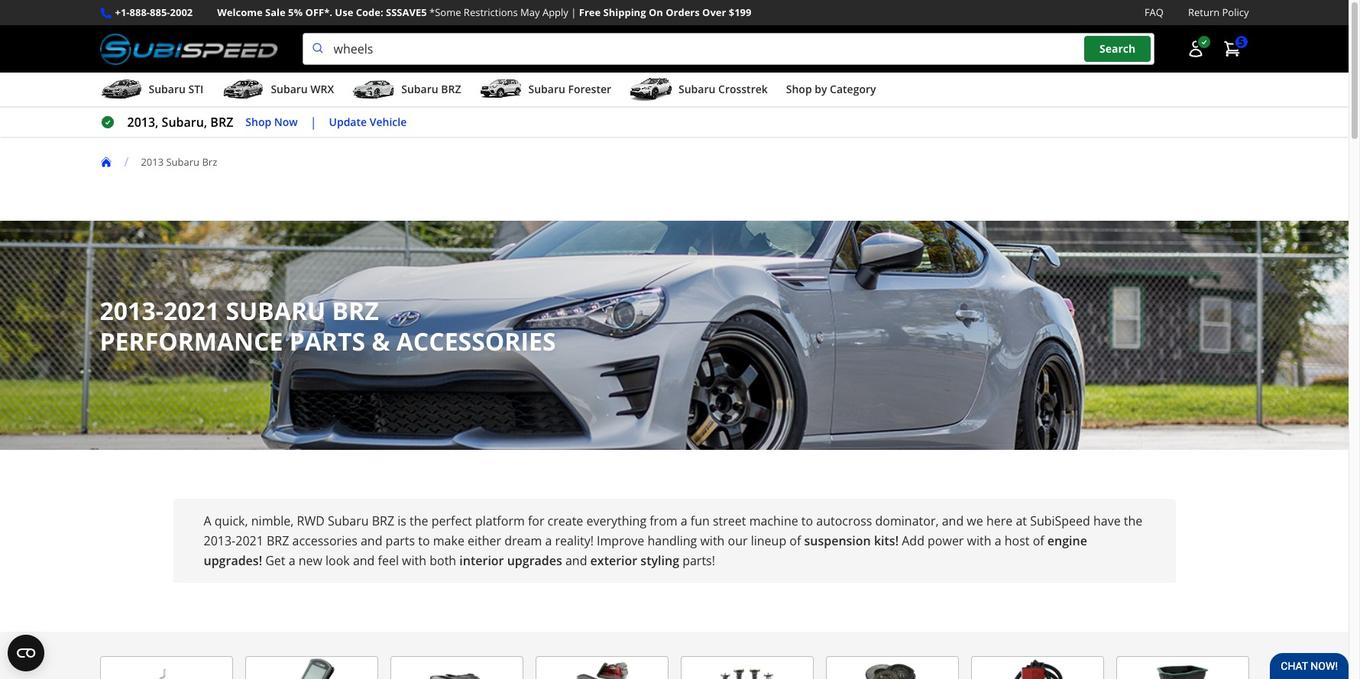 Task type: vqa. For each thing, say whether or not it's contained in the screenshot.
SUBARU
yes



Task type: locate. For each thing, give the bounding box(es) containing it.
at
[[1016, 513, 1028, 530]]

1 horizontal spatial 2021
[[236, 533, 264, 550]]

2021 inside a quick, nimble, rwd subaru brz is the perfect platform for create everything from a fun street machine to autocross dominator, and we here at subispeed have the 2013-2021 brz accessories and parts to make either dream a reality! improve handling with our lineup of
[[236, 533, 264, 550]]

subaru crosstrek
[[679, 82, 768, 96]]

improve
[[597, 533, 645, 550]]

is
[[398, 513, 407, 530]]

0 horizontal spatial |
[[310, 114, 317, 131]]

0 horizontal spatial to
[[418, 533, 430, 550]]

return
[[1189, 5, 1220, 19]]

to
[[802, 513, 814, 530], [418, 533, 430, 550]]

faq
[[1145, 5, 1164, 19]]

0 horizontal spatial with
[[402, 553, 427, 570]]

orders
[[666, 5, 700, 19]]

of right host
[[1033, 533, 1045, 550]]

suspension
[[805, 533, 871, 550]]

a right get
[[289, 553, 296, 570]]

1 horizontal spatial shop
[[787, 82, 812, 96]]

subaru up vehicle
[[402, 82, 439, 96]]

have
[[1094, 513, 1121, 530]]

shop left "by"
[[787, 82, 812, 96]]

0 vertical spatial shop
[[787, 82, 812, 96]]

dominator,
[[876, 513, 939, 530]]

code:
[[356, 5, 384, 19]]

shop inside shop by category 'dropdown button'
[[787, 82, 812, 96]]

update vehicle button
[[329, 114, 407, 131]]

air oil separators image
[[972, 658, 1104, 680]]

a left fun
[[681, 513, 688, 530]]

1 vertical spatial 2013-
[[204, 533, 236, 550]]

and up power
[[942, 513, 964, 530]]

parts
[[290, 325, 366, 358]]

with
[[701, 533, 725, 550], [968, 533, 992, 550], [402, 553, 427, 570]]

subaru crosstrek button
[[630, 76, 768, 106]]

subaru left sti
[[149, 82, 186, 96]]

a
[[204, 513, 211, 530]]

home image
[[100, 156, 112, 168]]

1 vertical spatial to
[[418, 533, 430, 550]]

0 horizontal spatial the
[[410, 513, 429, 530]]

autocross
[[817, 513, 873, 530]]

1 vertical spatial shop
[[246, 114, 272, 129]]

with down the we
[[968, 533, 992, 550]]

0 vertical spatial 2013-
[[100, 294, 164, 327]]

1 horizontal spatial 2013-
[[204, 533, 236, 550]]

policy
[[1223, 5, 1250, 19]]

2013-
[[100, 294, 164, 327], [204, 533, 236, 550]]

2021 inside 2013-2021 subaru brz performance parts & accessories
[[164, 294, 220, 327]]

2013- inside 2013-2021 subaru brz performance parts & accessories
[[100, 294, 164, 327]]

subaru forester button
[[480, 76, 612, 106]]

subaru left crosstrek
[[679, 82, 716, 96]]

5 button
[[1216, 34, 1250, 64]]

1 vertical spatial 2021
[[236, 533, 264, 550]]

a subaru forester thumbnail image image
[[480, 78, 523, 101]]

$199
[[729, 5, 752, 19]]

shop left now
[[246, 114, 272, 129]]

1 horizontal spatial to
[[802, 513, 814, 530]]

subaru up now
[[271, 82, 308, 96]]

shop now link
[[246, 114, 298, 131]]

accessories
[[292, 533, 358, 550]]

1 vertical spatial |
[[310, 114, 317, 131]]

a subaru wrx thumbnail image image
[[222, 78, 265, 101]]

subaru left the forester
[[529, 82, 566, 96]]

coilovers image
[[682, 658, 813, 680]]

dream
[[505, 533, 542, 550]]

subaru forester
[[529, 82, 612, 96]]

a subaru crosstrek thumbnail image image
[[630, 78, 673, 101]]

on
[[649, 5, 663, 19]]

0 vertical spatial |
[[571, 5, 577, 19]]

fun
[[691, 513, 710, 530]]

2013-2021 subaru brz performance parts & accessories
[[100, 294, 556, 358]]

1 horizontal spatial with
[[701, 533, 725, 550]]

add
[[902, 533, 925, 550]]

the right is
[[410, 513, 429, 530]]

look
[[326, 553, 350, 570]]

plug & play management image
[[246, 658, 377, 680]]

1 of from the left
[[790, 533, 801, 550]]

performance
[[100, 325, 283, 358]]

|
[[571, 5, 577, 19], [310, 114, 317, 131]]

subaru for subaru brz
[[402, 82, 439, 96]]

shop inside shop now link
[[246, 114, 272, 129]]

subaru
[[149, 82, 186, 96], [271, 82, 308, 96], [402, 82, 439, 96], [529, 82, 566, 96], [679, 82, 716, 96], [328, 513, 369, 530]]

may
[[521, 5, 540, 19]]

to right machine
[[802, 513, 814, 530]]

0 vertical spatial to
[[802, 513, 814, 530]]

| right now
[[310, 114, 317, 131]]

brz inside dropdown button
[[441, 82, 461, 96]]

we
[[967, 513, 984, 530]]

subaru sti button
[[100, 76, 204, 106]]

parts!
[[683, 553, 716, 570]]

subaru inside a quick, nimble, rwd subaru brz is the perfect platform for create everything from a fun street machine to autocross dominator, and we here at subispeed have the 2013-2021 brz accessories and parts to make either dream a reality! improve handling with our lineup of
[[328, 513, 369, 530]]

to right parts
[[418, 533, 430, 550]]

1 horizontal spatial |
[[571, 5, 577, 19]]

with down parts
[[402, 553, 427, 570]]

2013- inside a quick, nimble, rwd subaru brz is the perfect platform for create everything from a fun street machine to autocross dominator, and we here at subispeed have the 2013-2021 brz accessories and parts to make either dream a reality! improve handling with our lineup of
[[204, 533, 236, 550]]

1 the from the left
[[410, 513, 429, 530]]

and up feel
[[361, 533, 383, 550]]

free
[[579, 5, 601, 19]]

0 horizontal spatial of
[[790, 533, 801, 550]]

+1-
[[115, 5, 130, 19]]

2 of from the left
[[1033, 533, 1045, 550]]

accessories
[[397, 325, 556, 358]]

0 horizontal spatial shop
[[246, 114, 272, 129]]

888-
[[130, 5, 150, 19]]

subaru sti
[[149, 82, 204, 96]]

0 vertical spatial 2021
[[164, 294, 220, 327]]

suspension kits! add power with a host of
[[805, 533, 1048, 550]]

forester
[[568, 82, 612, 96]]

shop
[[787, 82, 812, 96], [246, 114, 272, 129]]

sti
[[188, 82, 204, 96]]

catback exhausts image
[[101, 658, 232, 680]]

search
[[1100, 42, 1136, 56]]

shop for shop now
[[246, 114, 272, 129]]

wrx
[[311, 82, 334, 96]]

0 horizontal spatial 2021
[[164, 294, 220, 327]]

with down fun
[[701, 533, 725, 550]]

power
[[928, 533, 964, 550]]

1 horizontal spatial the
[[1125, 513, 1143, 530]]

2013 subaru brz link
[[141, 155, 230, 169]]

subaru inside dropdown button
[[149, 82, 186, 96]]

return policy link
[[1189, 5, 1250, 21]]

a left host
[[995, 533, 1002, 550]]

sale
[[265, 5, 286, 19]]

the right 'have'
[[1125, 513, 1143, 530]]

+1-888-885-2002
[[115, 5, 193, 19]]

of right "lineup" on the right bottom of the page
[[790, 533, 801, 550]]

use
[[335, 5, 353, 19]]

1 horizontal spatial of
[[1033, 533, 1045, 550]]

0 horizontal spatial 2013-
[[100, 294, 164, 327]]

upgrades!
[[204, 553, 262, 570]]

subaru up accessories at the left bottom of page
[[328, 513, 369, 530]]

| left free
[[571, 5, 577, 19]]

rwd
[[297, 513, 325, 530]]



Task type: describe. For each thing, give the bounding box(es) containing it.
update
[[329, 114, 367, 129]]

nimble,
[[251, 513, 294, 530]]

*some restrictions may apply | free shipping on orders over $199
[[430, 5, 752, 19]]

subaru for subaru sti
[[149, 82, 186, 96]]

street
[[713, 513, 747, 530]]

&
[[372, 325, 390, 358]]

of inside a quick, nimble, rwd subaru brz is the perfect platform for create everything from a fun street machine to autocross dominator, and we here at subispeed have the 2013-2021 brz accessories and parts to make either dream a reality! improve handling with our lineup of
[[790, 533, 801, 550]]

feel
[[378, 553, 399, 570]]

885-
[[150, 5, 170, 19]]

subaru brz button
[[353, 76, 461, 106]]

engine
[[1048, 533, 1088, 550]]

from
[[650, 513, 678, 530]]

return policy
[[1189, 5, 1250, 19]]

vehicle
[[370, 114, 407, 129]]

subaru wrx
[[271, 82, 334, 96]]

faq link
[[1145, 5, 1164, 21]]

subaru for subaru wrx
[[271, 82, 308, 96]]

welcome sale 5% off*. use code: sssave5
[[217, 5, 427, 19]]

subaru for subaru crosstrek
[[679, 82, 716, 96]]

a quick, nimble, rwd subaru brz is the perfect platform for create everything from a fun street machine to autocross dominator, and we here at subispeed have the 2013-2021 brz accessories and parts to make either dream a reality! improve handling with our lineup of
[[204, 513, 1143, 550]]

by
[[815, 82, 828, 96]]

exterior
[[591, 553, 638, 570]]

button image
[[1187, 40, 1205, 58]]

headlights image
[[391, 658, 523, 680]]

everything
[[587, 513, 647, 530]]

off*.
[[305, 5, 333, 19]]

engine upgrades!
[[204, 533, 1088, 570]]

subaru for subaru forester
[[529, 82, 566, 96]]

and down reality!
[[566, 553, 588, 570]]

platform
[[475, 513, 525, 530]]

machine
[[750, 513, 799, 530]]

create
[[548, 513, 584, 530]]

handling
[[648, 533, 697, 550]]

subispeed
[[1031, 513, 1091, 530]]

with inside a quick, nimble, rwd subaru brz is the perfect platform for create everything from a fun street machine to autocross dominator, and we here at subispeed have the 2013-2021 brz accessories and parts to make either dream a reality! improve handling with our lineup of
[[701, 533, 725, 550]]

sssave5
[[386, 5, 427, 19]]

2 the from the left
[[1125, 513, 1143, 530]]

host
[[1005, 533, 1030, 550]]

styling
[[641, 553, 680, 570]]

open widget image
[[8, 635, 44, 672]]

a subaru sti thumbnail image image
[[100, 78, 143, 101]]

interior
[[460, 553, 504, 570]]

perfect
[[432, 513, 472, 530]]

brz inside 2013-2021 subaru brz performance parts & accessories
[[332, 294, 379, 327]]

oil pans image
[[1117, 658, 1249, 680]]

search input field
[[302, 33, 1155, 65]]

2002
[[170, 5, 193, 19]]

2013
[[141, 155, 164, 169]]

shop by category
[[787, 82, 877, 96]]

parts
[[386, 533, 415, 550]]

subispeed logo image
[[100, 33, 278, 65]]

subaru,
[[162, 114, 207, 131]]

*some
[[430, 5, 461, 19]]

subaru
[[226, 294, 326, 327]]

tail lights image
[[536, 658, 668, 680]]

2013-2021 subaru brz image
[[0, 221, 1349, 450]]

shop for shop by category
[[787, 82, 812, 96]]

category
[[830, 82, 877, 96]]

reality!
[[555, 533, 594, 550]]

/
[[124, 154, 129, 171]]

and left feel
[[353, 553, 375, 570]]

subaru wrx button
[[222, 76, 334, 106]]

search button
[[1085, 36, 1152, 62]]

subaru
[[166, 155, 200, 169]]

here
[[987, 513, 1013, 530]]

kits!
[[875, 533, 899, 550]]

our
[[728, 533, 748, 550]]

single disc clutches image
[[827, 658, 958, 680]]

for
[[528, 513, 545, 530]]

update vehicle
[[329, 114, 407, 129]]

crosstrek
[[719, 82, 768, 96]]

apply
[[543, 5, 569, 19]]

2013 subaru brz
[[141, 155, 217, 169]]

get
[[265, 553, 286, 570]]

2 horizontal spatial with
[[968, 533, 992, 550]]

shop by category button
[[787, 76, 877, 106]]

over
[[703, 5, 727, 19]]

upgrades
[[507, 553, 563, 570]]

2013,
[[127, 114, 159, 131]]

either
[[468, 533, 502, 550]]

a up upgrades at the bottom left
[[545, 533, 552, 550]]

5
[[1239, 35, 1245, 49]]

restrictions
[[464, 5, 518, 19]]

both
[[430, 553, 457, 570]]

now
[[274, 114, 298, 129]]

lineup
[[751, 533, 787, 550]]

get a new look and feel with both interior upgrades and exterior styling parts!
[[265, 553, 716, 570]]

a subaru brz thumbnail image image
[[353, 78, 395, 101]]

subaru brz
[[402, 82, 461, 96]]

quick,
[[215, 513, 248, 530]]

2013, subaru, brz
[[127, 114, 233, 131]]

brz
[[202, 155, 217, 169]]

5%
[[288, 5, 303, 19]]

make
[[433, 533, 465, 550]]

+1-888-885-2002 link
[[115, 5, 193, 21]]

new
[[299, 553, 323, 570]]



